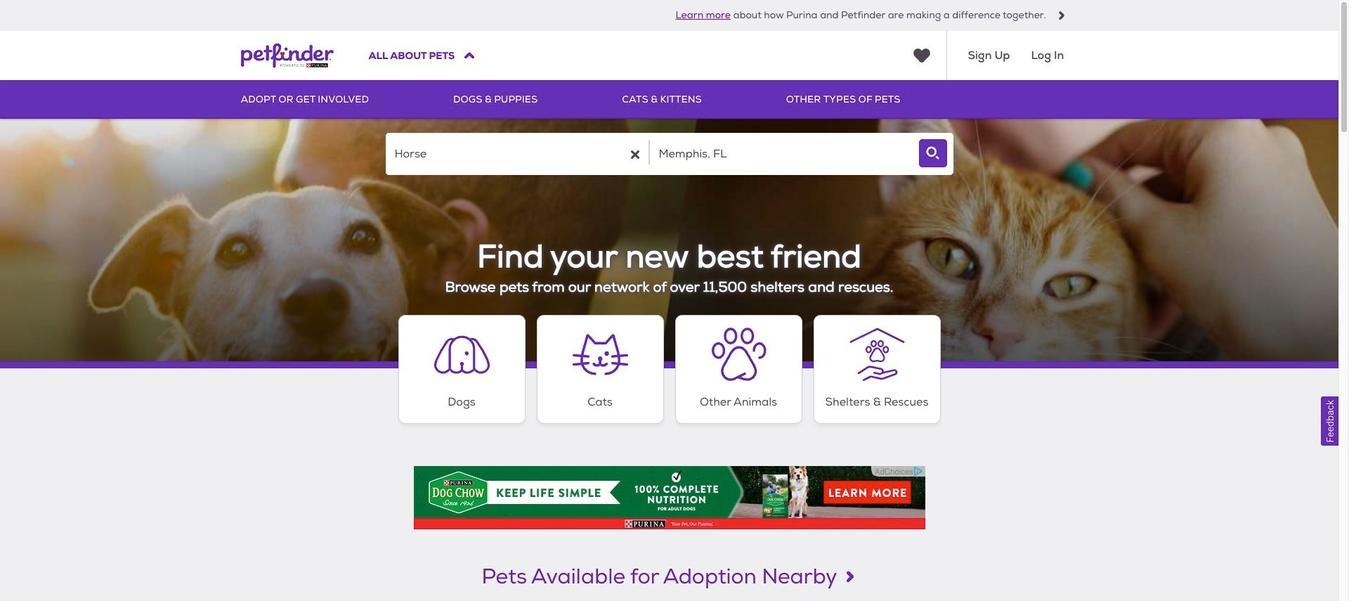 Task type: vqa. For each thing, say whether or not it's contained in the screenshot.
Petfinder Logo
yes



Task type: describe. For each thing, give the bounding box(es) containing it.
primary element
[[241, 80, 1099, 119]]

advertisement element
[[414, 466, 926, 529]]

petfinder logo image
[[241, 31, 334, 80]]



Task type: locate. For each thing, give the bounding box(es) containing it.
Enter City, State, or ZIP text field
[[650, 133, 913, 175]]

Search Terrier, Kitten, etc. text field
[[386, 133, 649, 175]]

9c2b2 image
[[1058, 11, 1066, 20]]



